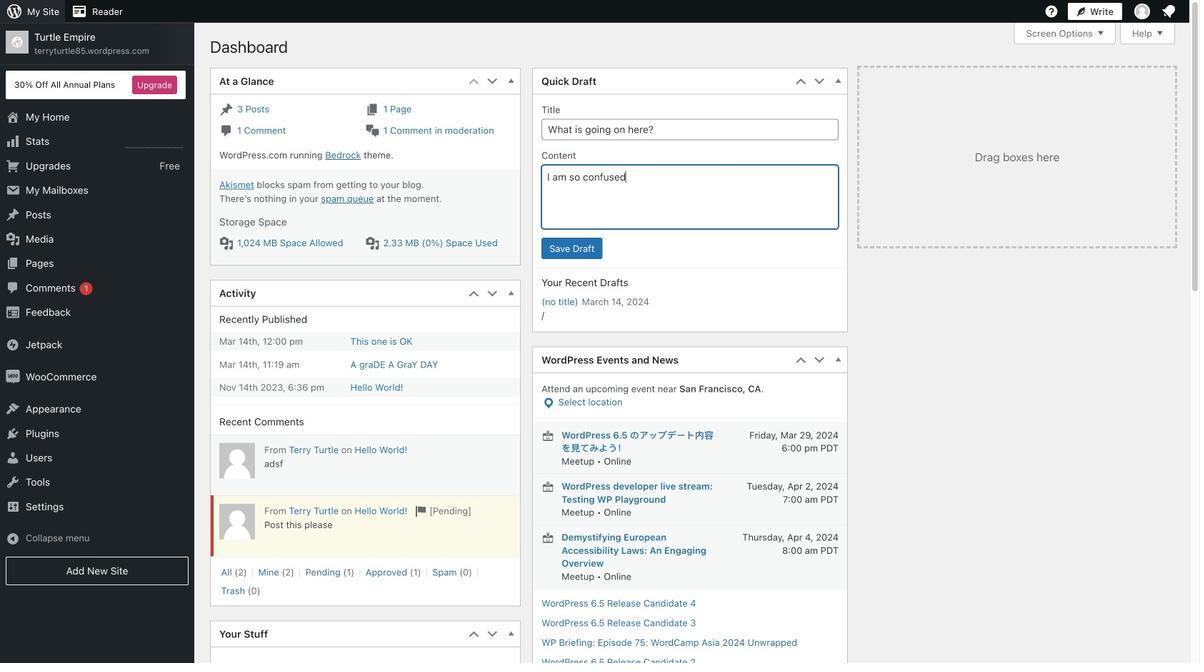 Task type: locate. For each thing, give the bounding box(es) containing it.
hourly views image
[[126, 135, 183, 149]]

None text field
[[542, 119, 839, 141]]

None submit
[[542, 238, 603, 259]]



Task type: describe. For each thing, give the bounding box(es) containing it.
What's on your mind? text field
[[542, 165, 839, 229]]

main menu navigation
[[0, 23, 194, 592]]

toolbar navigation
[[0, 0, 1181, 23]]



Task type: vqa. For each thing, say whether or not it's contained in the screenshot.
What'S On Your Mind? text field at the top of page
yes



